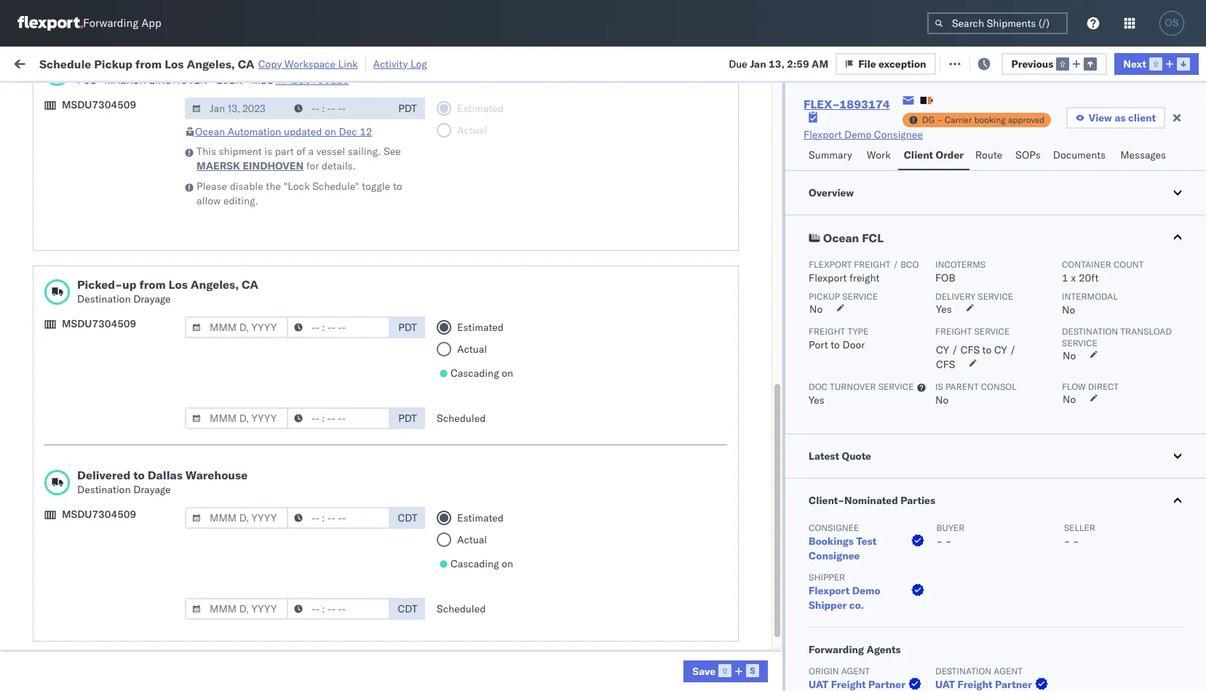 Task type: locate. For each thing, give the bounding box(es) containing it.
as
[[1115, 111, 1126, 125]]

lagerfeld
[[781, 369, 825, 382], [781, 401, 825, 414], [781, 465, 825, 478], [781, 497, 825, 510], [781, 529, 825, 542], [781, 561, 825, 574], [781, 593, 825, 606], [781, 625, 825, 638], [781, 657, 825, 670]]

schedule pickup from rotterdam, netherlands link for 11:30 pm est, jan 23, 2023
[[34, 392, 207, 421]]

flex-2130387 for 8:30 am est, feb 3, 2023
[[804, 593, 880, 606]]

container count 1 x 20ft
[[1063, 259, 1145, 285]]

next
[[1124, 57, 1147, 70]]

2:59 am est, dec 14, 2022
[[235, 241, 368, 254], [235, 273, 368, 286]]

0 horizontal spatial agent
[[842, 666, 871, 677]]

schedule pickup from los angeles, ca up upload customs clearance documents button
[[34, 169, 196, 196]]

2 schedule pickup from los angeles, ca from the top
[[34, 169, 196, 196]]

17 flex- from the top
[[804, 593, 835, 606]]

1 clearance from the top
[[113, 201, 160, 214]]

4 schedule delivery appointment link from the top
[[34, 496, 179, 510]]

uetu5238478 for 9:00 am est, dec 24, 2022
[[975, 337, 1046, 350]]

1 agent from the left
[[842, 666, 871, 677]]

2 vertical spatial lhuu7894563, uetu5238478
[[897, 337, 1046, 350]]

confirm delivery button for 9:00 am est, dec 24, 2022
[[34, 335, 111, 351]]

Search Shipments (/) text field
[[928, 12, 1069, 34]]

eindhoven down is
[[243, 160, 304, 173]]

3 clearance from the top
[[113, 617, 160, 630]]

shipper inside the flexport demo shipper co.
[[809, 599, 847, 613]]

1 vertical spatial cdt
[[398, 603, 418, 616]]

schedule pickup from rotterdam, netherlands for 11:30
[[34, 393, 189, 421]]

est, down 11:30 pm est, jan 23, 2023
[[278, 433, 300, 446]]

MMM D, YYYY text field
[[185, 408, 288, 430], [185, 508, 288, 530]]

lhuu7894563, down bco
[[897, 272, 973, 286]]

4 account from the top
[[710, 497, 748, 510]]

agent
[[842, 666, 871, 677], [994, 666, 1023, 677]]

numbers up client
[[897, 125, 933, 135]]

1 vertical spatial container
[[1063, 259, 1112, 270]]

1 appointment from the top
[[119, 144, 179, 157]]

no right snoozed
[[345, 90, 356, 101]]

schedule delivery appointment link for 2:59 am edt, nov 5, 2022
[[34, 143, 179, 158]]

parties
[[901, 495, 936, 508]]

1 vertical spatial mmm d, yyyy text field
[[185, 317, 288, 339]]

schedule pickup from rotterdam, netherlands button
[[34, 392, 207, 423], [34, 520, 207, 551]]

3 lhuu7894563, uetu5238478 from the top
[[897, 337, 1046, 350]]

251n
[[216, 74, 243, 87]]

intermodal no
[[1063, 291, 1119, 317]]

0 horizontal spatial •
[[98, 74, 102, 87]]

2 cascading on from the top
[[451, 558, 514, 571]]

schedule for 1st schedule pickup from los angeles, ca button
[[34, 105, 77, 118]]

flex- up latest
[[804, 433, 835, 446]]

0 horizontal spatial file
[[859, 57, 877, 70]]

2 vertical spatial -- : -- -- text field
[[287, 408, 390, 430]]

11:30 for 11:30 pm est, jan 28, 2023
[[235, 465, 263, 478]]

1889466 right port
[[835, 337, 880, 350]]

5, down details.
[[325, 177, 335, 190]]

0 vertical spatial customs
[[69, 201, 110, 214]]

confirm pickup from los angeles, ca button
[[34, 296, 207, 327]]

1 confirm pickup from rotterdam, netherlands button from the top
[[34, 552, 207, 583]]

edt, down ocean automation updated on dec 12
[[278, 145, 301, 158]]

vandelay
[[540, 433, 583, 446], [635, 433, 677, 446]]

0 vertical spatial cascading on
[[451, 367, 514, 380]]

1 horizontal spatial file exception
[[958, 56, 1026, 70]]

1 abcdefg78456546 from the top
[[992, 273, 1090, 286]]

no down flow
[[1063, 393, 1077, 406]]

1 vertical spatial uetu5238478
[[975, 304, 1046, 318]]

2:00 am est, nov 9, 2022
[[235, 209, 362, 222]]

0 vertical spatial 14,
[[324, 241, 340, 254]]

flex-1889466 up pickup service
[[804, 273, 880, 286]]

0 vertical spatial 8:30 pm est, jan 30, 2023
[[235, 497, 364, 510]]

mode
[[446, 119, 468, 130]]

2 schedule delivery appointment button from the top
[[34, 271, 179, 287]]

os
[[1166, 17, 1180, 28]]

5, for 4th 'schedule pickup from los angeles, ca' link from the bottom of the page
[[325, 113, 335, 126]]

1 vertical spatial for
[[306, 160, 319, 173]]

delivery service
[[936, 291, 1014, 302]]

1 horizontal spatial freight
[[936, 326, 973, 337]]

2 upload customs clearance documents link from the top
[[34, 456, 207, 485]]

schedule pickup from los angeles, ca link down upload customs clearance documents button
[[34, 232, 207, 261]]

schedule pickup from los angeles, ca down ready
[[34, 105, 196, 132]]

1846748 down overview
[[835, 209, 880, 222]]

edt, down 'this shipment is part of a vessel sailing. see maersk eindhoven for details.'
[[278, 177, 301, 190]]

drayage inside "delivered to dallas warehouse destination drayage"
[[133, 484, 171, 497]]

3 -- : -- -- text field from the top
[[287, 408, 390, 430]]

delivery for 8:30 am est, feb 3, 2023
[[73, 593, 111, 606]]

2 2130387 from the top
[[835, 401, 880, 414]]

is parent consol no
[[936, 382, 1017, 407]]

1 vertical spatial -- : -- -- text field
[[287, 317, 390, 339]]

los
[[165, 56, 184, 71], [137, 105, 154, 118], [137, 169, 154, 182], [137, 233, 154, 246], [169, 278, 188, 292], [131, 297, 148, 310], [137, 425, 154, 438]]

0 vertical spatial schedule pickup from rotterdam, netherlands button
[[34, 392, 207, 423]]

2 11:30 from the top
[[235, 465, 263, 478]]

0 vertical spatial maeu9408431
[[992, 369, 1066, 382]]

freight for freight service
[[936, 326, 973, 337]]

dec for schedule delivery appointment
[[303, 273, 322, 286]]

(0)
[[237, 56, 256, 70]]

1 vertical spatial schedule pickup from rotterdam, netherlands link
[[34, 520, 207, 550]]

2:59 am edt, nov 5, 2022 for 4th 'schedule pickup from los angeles, ca' link from the bottom of the page
[[235, 113, 362, 126]]

1846748 for 4th 'schedule pickup from los angeles, ca' link from the bottom of the page
[[835, 113, 880, 126]]

mmm d, yyyy text field for cdt
[[185, 508, 288, 530]]

flex- down flex id button at right top
[[804, 145, 835, 158]]

view as client button
[[1067, 107, 1166, 129]]

0 vertical spatial abcdefg78456546
[[992, 273, 1090, 286]]

2130387 for 11:30 pm est, jan 23, 2023
[[835, 401, 880, 414]]

confirm
[[34, 297, 71, 310], [34, 336, 71, 349], [34, 553, 71, 566], [34, 593, 71, 606], [34, 649, 71, 662]]

schedule delivery appointment button for 2:59 am edt, nov 5, 2022
[[34, 143, 179, 159]]

lagerfeld down latest
[[781, 465, 825, 478]]

Search Work text field
[[717, 52, 875, 74]]

order
[[936, 149, 964, 162]]

schedule delivery appointment button
[[34, 143, 179, 159], [34, 271, 179, 287], [34, 367, 179, 383], [34, 496, 179, 512]]

mbl/mawb
[[992, 119, 1043, 130]]

2 vertical spatial customs
[[69, 617, 110, 630]]

lhuu7894563,
[[897, 272, 973, 286], [897, 304, 973, 318], [897, 337, 973, 350]]

3 upload from the top
[[34, 617, 67, 630]]

container inside "container count 1 x 20ft"
[[1063, 259, 1112, 270]]

0 vertical spatial schedule pickup from rotterdam, netherlands
[[34, 393, 189, 421]]

am down 2:00 am est, nov 9, 2022
[[259, 241, 276, 254]]

1 vertical spatial demo
[[853, 585, 881, 598]]

confirm delivery link for 9:00 am est, dec 24, 2022
[[34, 335, 111, 350]]

schedule delivery appointment button down confirm pickup from los angeles, ca
[[34, 367, 179, 383]]

abcdefg78456546 up 'intermodal'
[[992, 273, 1090, 286]]

risk
[[302, 56, 319, 70]]

4,
[[322, 625, 332, 638]]

4 schedule delivery appointment from the top
[[34, 496, 179, 509]]

origin agent
[[809, 666, 871, 677]]

a
[[308, 145, 314, 158]]

workitem button
[[9, 116, 211, 130]]

1 horizontal spatial yes
[[937, 303, 953, 316]]

3 schedule delivery appointment link from the top
[[34, 367, 179, 382]]

2 edt, from the top
[[278, 145, 301, 158]]

1 horizontal spatial agent
[[994, 666, 1023, 677]]

/ inside flexport freight / bco flexport freight
[[893, 259, 899, 270]]

delivery for 2:59 am edt, nov 5, 2022
[[79, 144, 117, 157]]

schedule pickup from rotterdam, netherlands button for 11:30 pm est, jan 23, 2023
[[34, 392, 207, 423]]

: for snoozed
[[338, 90, 341, 101]]

flex-2130387 for 11:30 pm est, jan 28, 2023
[[804, 465, 880, 478]]

flex- right "flex"
[[804, 113, 835, 126]]

0 vertical spatial maersk
[[104, 74, 146, 87]]

5 lagerfeld from the top
[[781, 529, 825, 542]]

lhuu7894563, for 9:00 am est, dec 24, 2022
[[897, 337, 973, 350]]

flex-2130384 up bookings
[[804, 497, 880, 510]]

0 horizontal spatial freight
[[809, 326, 846, 337]]

0 vertical spatial confirm pickup from rotterdam, netherlands
[[34, 553, 183, 581]]

due
[[729, 57, 748, 70]]

flex-1662119 button
[[781, 429, 883, 450], [781, 429, 883, 450]]

14 flex- from the top
[[804, 497, 835, 510]]

pm
[[259, 305, 275, 318], [265, 401, 281, 414], [265, 465, 281, 478], [259, 497, 275, 510], [259, 529, 275, 542], [259, 625, 275, 638]]

ocean fcl for first 'schedule pickup from los angeles, ca' link from the bottom
[[446, 433, 497, 446]]

0 vertical spatial forwarding
[[83, 16, 139, 30]]

0 vertical spatial eindhoven
[[149, 74, 208, 87]]

1 vertical spatial zimu3048342
[[992, 657, 1061, 670]]

9 account from the top
[[710, 657, 748, 670]]

20ft
[[1079, 272, 1099, 285]]

clearance for 8:30
[[113, 617, 160, 630]]

maersk up ready
[[104, 74, 146, 87]]

4 netherlands from the top
[[34, 664, 91, 677]]

0 vertical spatial confirm pickup from rotterdam, netherlands button
[[34, 552, 207, 583]]

1 upload customs clearance documents from the top
[[34, 201, 160, 228]]

2 clearance from the top
[[113, 457, 160, 470]]

2 confirm pickup from rotterdam, netherlands from the top
[[34, 649, 183, 677]]

cy / cfs to cy / cfs
[[937, 344, 1017, 371]]

msdu7304509 up workitem button
[[62, 98, 136, 111]]

destination transload service
[[1063, 326, 1173, 349]]

estimated for picked-up from los angeles, ca
[[457, 321, 504, 334]]

west
[[680, 433, 703, 446]]

4 gvcu5265864 from the top
[[897, 593, 969, 606]]

upload inside button
[[34, 201, 67, 214]]

3 maeu9408431 from the top
[[992, 465, 1066, 478]]

appointment for 8:30 pm est, jan 30, 2023
[[119, 496, 179, 509]]

0 vertical spatial upload customs clearance documents
[[34, 201, 160, 228]]

flex-1889466 for schedule pickup from los angeles, ca
[[804, 241, 880, 254]]

abcdefg78456546 for 7:00 pm est, dec 23, 2022
[[992, 305, 1090, 318]]

yes down doc
[[809, 394, 825, 407]]

1846748 for 3rd upload customs clearance documents link from the bottom of the page
[[835, 209, 880, 222]]

flex- up bookings
[[804, 497, 835, 510]]

2:59 am est, dec 14, 2022 for schedule pickup from los angeles, ca
[[235, 241, 368, 254]]

3 flex-2130384 from the top
[[804, 625, 880, 638]]

test123456 for 2:59 am edt, nov 5, 2022's schedule delivery appointment link
[[992, 145, 1053, 158]]

3 gvcu5265864 from the top
[[897, 465, 969, 478]]

schedule pickup from rotterdam, netherlands
[[34, 393, 189, 421], [34, 521, 189, 549]]

1 horizontal spatial eindhoven
[[243, 160, 304, 173]]

1 vertical spatial upload customs clearance documents link
[[34, 456, 207, 485]]

4 lagerfeld from the top
[[781, 497, 825, 510]]

8:30 for schedule delivery appointment
[[235, 497, 257, 510]]

container inside button
[[897, 113, 936, 124]]

schedule pickup from rotterdam, netherlands link down delivered
[[34, 520, 207, 550]]

0 vertical spatial 2:59 am edt, nov 5, 2022
[[235, 113, 362, 126]]

lagerfeld down doc
[[781, 401, 825, 414]]

1 nyku9743990 from the top
[[897, 497, 969, 510]]

5 integration from the top
[[635, 529, 685, 542]]

resize handle column header
[[208, 113, 226, 692], [370, 113, 387, 692], [421, 113, 438, 692], [516, 113, 533, 692], [610, 113, 628, 692], [756, 113, 774, 692], [873, 113, 890, 692], [967, 113, 985, 692], [1149, 113, 1167, 692], [1170, 113, 1187, 692]]

2 vertical spatial msdu7304509
[[62, 508, 136, 522]]

abcdefg78456546 down 1
[[992, 305, 1090, 318]]

1889466 for confirm delivery
[[835, 337, 880, 350]]

1 vertical spatial yes
[[809, 394, 825, 407]]

flow
[[1063, 382, 1086, 393]]

flex-2130384 button
[[781, 493, 883, 514], [781, 493, 883, 514], [781, 526, 883, 546], [781, 526, 883, 546], [781, 622, 883, 642], [781, 622, 883, 642], [781, 654, 883, 674], [781, 654, 883, 674]]

vandelay for vandelay west
[[635, 433, 677, 446]]

2:59 am est, dec 14, 2022 up "7:00 pm est, dec 23, 2022"
[[235, 273, 368, 286]]

freight
[[855, 259, 891, 270], [850, 272, 880, 285]]

uetu5238478 for 2:59 am est, dec 14, 2022
[[975, 272, 1046, 286]]

: left ready
[[105, 90, 108, 101]]

flexport
[[804, 128, 842, 141], [809, 259, 852, 270], [809, 272, 847, 285], [809, 585, 850, 598]]

3 mmm d, yyyy text field from the top
[[185, 599, 288, 621]]

schedule delivery appointment link up confirm pickup from los angeles, ca
[[34, 271, 179, 286]]

los up status : ready for work, blocked, in progress
[[165, 56, 184, 71]]

1889466 for schedule delivery appointment
[[835, 273, 880, 286]]

2 confirm delivery button from the top
[[34, 592, 111, 608]]

ocean fcl for 4th 'schedule pickup from los angeles, ca' link from the bottom of the page
[[446, 113, 497, 126]]

1 vertical spatial upload customs clearance documents
[[34, 457, 160, 485]]

2 integration test account - karl lagerfeld from the top
[[635, 401, 825, 414]]

1 vertical spatial 8:30 pm est, jan 30, 2023
[[235, 529, 364, 542]]

2 account from the top
[[710, 401, 748, 414]]

flex-1889466 for schedule delivery appointment
[[804, 273, 880, 286]]

1 horizontal spatial •
[[210, 74, 214, 87]]

lagerfeld left the co.
[[781, 593, 825, 606]]

nov down snoozed
[[304, 113, 323, 126]]

2 vertical spatial upload
[[34, 617, 67, 630]]

maeu9408431 for 11:30 pm est, jan 23, 2023
[[992, 401, 1066, 414]]

2 vertical spatial upload customs clearance documents
[[34, 617, 160, 645]]

lhuu7894563, for 2:59 am est, dec 14, 2022
[[897, 272, 973, 286]]

appointment down workitem button
[[119, 144, 179, 157]]

4 1846748 from the top
[[835, 209, 880, 222]]

omkar 
[[1174, 113, 1207, 126]]

confirm pickup from rotterdam, netherlands for 2nd confirm pickup from rotterdam, netherlands link from the top of the page
[[34, 649, 183, 677]]

0 horizontal spatial maersk
[[104, 74, 146, 87]]

nov down updated
[[304, 145, 323, 158]]

upload customs clearance documents
[[34, 201, 160, 228], [34, 457, 160, 485], [34, 617, 160, 645]]

dec up '9:00 am est, dec 24, 2022' at the left
[[302, 305, 321, 318]]

cy down service
[[995, 344, 1008, 357]]

confirm inside confirm pickup from los angeles, ca
[[34, 297, 71, 310]]

angeles, inside confirm pickup from los angeles, ca
[[150, 297, 190, 310]]

1 vertical spatial msdu7304509
[[62, 318, 136, 331]]

confirm delivery link for 8:30 am est, feb 3, 2023
[[34, 592, 111, 606]]

4 schedule pickup from los angeles, ca from the top
[[34, 425, 196, 453]]

netherlands
[[34, 408, 91, 421], [34, 536, 91, 549], [34, 568, 91, 581], [34, 664, 91, 677]]

-- : -- -- text field up 4,
[[287, 599, 390, 621]]

0 horizontal spatial eindhoven
[[149, 74, 208, 87]]

2 uetu5238478 from the top
[[975, 304, 1046, 318]]

agents
[[867, 644, 902, 657]]

3 uetu5238478 from the top
[[975, 337, 1046, 350]]

1 maeu9408431 from the top
[[992, 369, 1066, 382]]

schedule pickup from rotterdam, netherlands for 8:30
[[34, 521, 189, 549]]

2 vertical spatial consignee
[[809, 550, 861, 563]]

0 vertical spatial estimated
[[457, 321, 504, 334]]

1 vertical spatial schedule pickup from rotterdam, netherlands
[[34, 521, 189, 549]]

demo inside the flexport demo shipper co.
[[853, 585, 881, 598]]

view as client
[[1089, 111, 1157, 125]]

flex-1889466 button
[[781, 237, 883, 257], [781, 237, 883, 257], [781, 269, 883, 290], [781, 269, 883, 290], [781, 301, 883, 322], [781, 301, 883, 322], [781, 333, 883, 354], [781, 333, 883, 354]]

0 horizontal spatial file exception
[[859, 57, 927, 70]]

destination
[[77, 293, 131, 306], [1063, 326, 1119, 337], [77, 484, 131, 497], [936, 666, 992, 677]]

mmm d, yyyy text field down warehouse
[[185, 508, 288, 530]]

2:59 up the maersk eindhoven link
[[235, 145, 257, 158]]

customs for 11:30
[[69, 457, 110, 470]]

2022 up "7:00 pm est, dec 23, 2022"
[[343, 273, 368, 286]]

maeu9408431 for 11:30 pm est, jan 28, 2023
[[992, 465, 1066, 478]]

4 schedule pickup from los angeles, ca link from the top
[[34, 424, 207, 453]]

schedule pickup from rotterdam, netherlands link
[[34, 392, 207, 421], [34, 520, 207, 550]]

2130387 down quote
[[835, 465, 880, 478]]

confirm for 8:30 am est, feb 3, 2023
[[34, 593, 71, 606]]

3 flex-2130387 from the top
[[804, 465, 880, 478]]

0 horizontal spatial numbers
[[897, 125, 933, 135]]

schedule delivery appointment button for 8:30 pm est, jan 30, 2023
[[34, 496, 179, 512]]

-- : -- -- text field
[[287, 508, 390, 530], [287, 599, 390, 621]]

work
[[159, 56, 185, 70], [867, 149, 891, 162]]

bookings test consignee
[[809, 535, 877, 563]]

1 horizontal spatial exception
[[978, 56, 1026, 70]]

14, for schedule pickup from los angeles, ca
[[324, 241, 340, 254]]

flex-2130387 down bookings test consignee
[[804, 593, 880, 606]]

msdu7304509
[[62, 98, 136, 111], [62, 318, 136, 331], [62, 508, 136, 522]]

no down is
[[936, 394, 949, 407]]

clearance inside button
[[113, 201, 160, 214]]

0 vertical spatial actual
[[457, 343, 487, 356]]

24,
[[324, 337, 340, 350]]

drayage inside picked-up from los angeles, ca destination drayage
[[133, 293, 171, 306]]

ocean fcl button
[[786, 216, 1207, 259]]

8:30 pm est, jan 30, 2023 down 11:30 pm est, jan 28, 2023
[[235, 497, 364, 510]]

flexport. image
[[17, 16, 83, 31]]

schedule delivery appointment down confirm pickup from los angeles, ca
[[34, 368, 179, 381]]

1889466 up flexport freight / bco flexport freight
[[835, 241, 880, 254]]

0 vertical spatial -- : -- -- text field
[[287, 508, 390, 530]]

1 vertical spatial forwarding
[[809, 644, 865, 657]]

8 integration test account - karl lagerfeld from the top
[[635, 625, 825, 638]]

maeu9408431 up client-nominated parties button
[[992, 465, 1066, 478]]

feb for 4,
[[302, 625, 320, 638]]

flexport demo shipper co. link
[[809, 584, 928, 613]]

gvcu5265864 for 11:30 pm est, jan 23, 2023
[[897, 401, 969, 414]]

2 cy from the left
[[995, 344, 1008, 357]]

1 ceau7522281, from the top
[[897, 112, 972, 125]]

activity log
[[373, 57, 427, 70]]

flex- left door
[[804, 337, 835, 350]]

1 vertical spatial confirm delivery
[[34, 593, 111, 606]]

3 upload customs clearance documents from the top
[[34, 617, 160, 645]]

ca for third schedule pickup from los angeles, ca button
[[34, 247, 47, 260]]

lhuu7894563, for 7:00 pm est, dec 23, 2022
[[897, 304, 973, 318]]

no inside intermodal no
[[1063, 304, 1076, 317]]

3 edt, from the top
[[278, 177, 301, 190]]

lhuu7894563, uetu5238478 down incoterms
[[897, 272, 1046, 286]]

1 flex-2130387 from the top
[[804, 369, 880, 382]]

numbers up documents button
[[1045, 119, 1081, 130]]

3,
[[323, 593, 333, 606]]

abcdefg78456546 for 9:00 am est, dec 24, 2022
[[992, 337, 1090, 350]]

1 horizontal spatial cy
[[995, 344, 1008, 357]]

abcd1234560
[[897, 433, 969, 446]]

0 vertical spatial container
[[897, 113, 936, 124]]

ca inside confirm pickup from los angeles, ca
[[34, 311, 47, 324]]

/ down freight service
[[952, 344, 959, 357]]

flex-2130387 down 'latest quote'
[[804, 465, 880, 478]]

2:59 down the maersk eindhoven link
[[235, 177, 257, 190]]

no down 'intermodal'
[[1063, 304, 1076, 317]]

1 vertical spatial freight
[[850, 272, 880, 285]]

pickup inside confirm pickup from los angeles, ca
[[73, 297, 105, 310]]

0 vertical spatial demo
[[845, 128, 872, 141]]

3 lagerfeld from the top
[[781, 465, 825, 478]]

schedule pickup from los angeles, ca button up upload customs clearance documents button
[[34, 168, 207, 198]]

schedule pickup from los angeles, ca for 4th 'schedule pickup from los angeles, ca' link from the bottom of the page
[[34, 105, 196, 132]]

3 msdu7304509 from the top
[[62, 508, 136, 522]]

buyer
[[937, 523, 965, 534]]

0 vertical spatial confirm delivery link
[[34, 335, 111, 350]]

2 horizontal spatial •
[[246, 74, 249, 87]]

destination inside picked-up from los angeles, ca destination drayage
[[77, 293, 131, 306]]

1 upload from the top
[[34, 201, 67, 214]]

schedule delivery appointment up confirm pickup from los angeles, ca
[[34, 272, 179, 285]]

5, up details.
[[325, 145, 335, 158]]

1 confirm pickup from rotterdam, netherlands link from the top
[[34, 552, 207, 582]]

2:59 for third schedule pickup from los angeles, ca button
[[235, 241, 257, 254]]

1 horizontal spatial :
[[338, 90, 341, 101]]

dec for confirm delivery
[[303, 337, 322, 350]]

this
[[197, 145, 216, 158]]

am right 13,
[[812, 57, 829, 70]]

service inside the destination transload service
[[1063, 338, 1098, 349]]

schedule delivery appointment for 2:59 am est, dec 14, 2022
[[34, 272, 179, 285]]

3 1846748 from the top
[[835, 177, 880, 190]]

schedule pickup from los angeles, ca for 3rd 'schedule pickup from los angeles, ca' link from the top
[[34, 233, 196, 260]]

0 vertical spatial scheduled
[[437, 412, 486, 425]]

30, for schedule pickup from rotterdam, netherlands
[[321, 529, 337, 542]]

1 vertical spatial 11:30
[[235, 465, 263, 478]]

2 integration from the top
[[635, 401, 685, 414]]

1 vertical spatial 30,
[[321, 529, 337, 542]]

0 vertical spatial clearance
[[113, 201, 160, 214]]

4 flex-2130384 from the top
[[804, 657, 880, 670]]

cy down freight service
[[937, 344, 950, 357]]

2 vertical spatial 5,
[[325, 177, 335, 190]]

container up 20ft
[[1063, 259, 1112, 270]]

1 vertical spatial confirm pickup from rotterdam, netherlands link
[[34, 649, 207, 678]]

consignee inside bookings test consignee
[[809, 550, 861, 563]]

maersk inside 'this shipment is part of a vessel sailing. see maersk eindhoven for details.'
[[197, 160, 240, 173]]

0 vertical spatial lhuu7894563,
[[897, 272, 973, 286]]

5 resize handle column header from the left
[[610, 113, 628, 692]]

0 vertical spatial cascading
[[451, 367, 499, 380]]

4 appointment from the top
[[119, 496, 179, 509]]

delivery for 8:30 pm est, jan 30, 2023
[[79, 496, 117, 509]]

4 nyku9743990 from the top
[[897, 657, 969, 670]]

0 vertical spatial edt,
[[278, 113, 301, 126]]

schedule for 8:30 pm est, jan 30, 2023 schedule delivery appointment button
[[34, 496, 77, 509]]

flex-1846748 down flexport demo consignee
[[804, 145, 880, 158]]

freight inside freight type port to door
[[809, 326, 846, 337]]

pdt for 1st -- : -- -- text field from the bottom
[[399, 412, 417, 425]]

1 vertical spatial estimated
[[457, 512, 504, 525]]

11:30
[[235, 401, 263, 414], [235, 465, 263, 478]]

batch action
[[1125, 56, 1188, 70]]

doc
[[809, 382, 828, 393]]

1 lhuu7894563, uetu5238478 from the top
[[897, 272, 1046, 286]]

feb left 3,
[[303, 593, 321, 606]]

1 vertical spatial 23,
[[327, 401, 343, 414]]

2 confirm delivery link from the top
[[34, 592, 111, 606]]

2 flex- from the top
[[804, 113, 835, 126]]

0 vertical spatial 2:59 am est, dec 14, 2022
[[235, 241, 368, 254]]

pdt for 2nd -- : -- -- text field from the bottom
[[399, 321, 417, 334]]

2:59 for 1st schedule pickup from los angeles, ca button
[[235, 113, 257, 126]]

latest
[[809, 450, 840, 463]]

exception up the 1893174
[[879, 57, 927, 70]]

hlxu6269489,
[[975, 112, 1049, 125], [975, 144, 1049, 157], [975, 176, 1049, 189], [975, 208, 1049, 221]]

1 8:30 from the top
[[235, 497, 257, 510]]

drayage
[[133, 293, 171, 306], [133, 484, 171, 497]]

1 vertical spatial 2:59 am est, dec 14, 2022
[[235, 273, 368, 286]]

2023
[[345, 401, 371, 414], [340, 433, 365, 446], [345, 465, 371, 478], [339, 497, 364, 510], [339, 529, 364, 542], [335, 593, 361, 606], [334, 625, 360, 638]]

1 schedule pickup from los angeles, ca link from the top
[[34, 104, 207, 133]]

disable
[[230, 180, 263, 193]]

2 schedule delivery appointment from the top
[[34, 272, 179, 285]]

23, for 2022
[[324, 305, 339, 318]]

1 vertical spatial pdt
[[399, 321, 417, 334]]

1 cy from the left
[[937, 344, 950, 357]]

ca for 1st schedule pickup from los angeles, ca button from the bottom of the page
[[34, 440, 47, 453]]

1 vertical spatial cascading on
[[451, 558, 514, 571]]

2 2130384 from the top
[[835, 529, 880, 542]]

service up service
[[978, 291, 1014, 302]]

dg
[[923, 114, 935, 125]]

consignee up client
[[875, 128, 924, 141]]

est, down please disable the "lock schedule" toggle to allow editing.
[[278, 209, 300, 222]]

los down ready
[[137, 105, 154, 118]]

2 hlxu8034992 from the top
[[1052, 144, 1123, 157]]

1 1889466 from the top
[[835, 241, 880, 254]]

lagerfeld down client- on the right bottom of the page
[[781, 529, 825, 542]]

no
[[345, 90, 356, 101], [810, 303, 823, 316], [1063, 304, 1076, 317], [1063, 350, 1077, 363], [1063, 393, 1077, 406], [936, 394, 949, 407]]

container
[[897, 113, 936, 124], [1063, 259, 1112, 270]]

shipper
[[809, 572, 846, 583], [809, 599, 847, 613]]

1 vertical spatial edt,
[[278, 145, 301, 158]]

mbl/mawb numbers button
[[985, 116, 1152, 130]]

1 vertical spatial customs
[[69, 457, 110, 470]]

confirm pickup from rotterdam, netherlands
[[34, 553, 183, 581], [34, 649, 183, 677]]

to left dallas
[[133, 468, 145, 483]]

2 pdt from the top
[[399, 321, 417, 334]]

12 flex- from the top
[[804, 433, 835, 446]]

0 vertical spatial cfs
[[961, 344, 980, 357]]

freight left bco
[[855, 259, 891, 270]]

0 vertical spatial upload
[[34, 201, 67, 214]]

1 vertical spatial confirm delivery link
[[34, 592, 111, 606]]

10 resize handle column header from the left
[[1170, 113, 1187, 692]]

angeles, for third 'schedule pickup from los angeles, ca' link from the bottom of the page
[[156, 169, 196, 182]]

service down flexport freight / bco flexport freight
[[843, 291, 878, 302]]

0 vertical spatial consignee
[[875, 128, 924, 141]]

import work
[[124, 56, 185, 70]]

0 horizontal spatial /
[[893, 259, 899, 270]]

1 hlxu6269489, from the top
[[975, 112, 1049, 125]]

flexport for flexport demo shipper co.
[[809, 585, 850, 598]]

upload customs clearance documents link
[[34, 200, 207, 229], [34, 456, 207, 485], [34, 617, 207, 646]]

file exception down search shipments (/) text box
[[958, 56, 1026, 70]]

1 ceau7522281, hlxu6269489, hlxu8034992 from the top
[[897, 112, 1123, 125]]

ca for 1st schedule pickup from los angeles, ca button
[[34, 119, 47, 132]]

flex- down doc
[[804, 401, 835, 414]]

service down intermodal no
[[1063, 338, 1098, 349]]

dg - carrier booking approved
[[923, 114, 1045, 125]]

7 flex- from the top
[[804, 273, 835, 286]]

flexport inside the flexport demo shipper co.
[[809, 585, 850, 598]]

to right port
[[831, 339, 840, 352]]

1 vertical spatial shipper
[[809, 599, 847, 613]]

7 account from the top
[[710, 593, 748, 606]]

6 integration from the top
[[635, 561, 685, 574]]

0 vertical spatial for
[[140, 90, 152, 101]]

1 estimated from the top
[[457, 321, 504, 334]]

no down pickup service
[[810, 303, 823, 316]]

schedule pickup from los angeles, ca for third 'schedule pickup from los angeles, ca' link from the bottom of the page
[[34, 169, 196, 196]]

2 schedule pickup from rotterdam, netherlands link from the top
[[34, 520, 207, 550]]

2022 up details.
[[337, 145, 362, 158]]

0 vertical spatial 11:30
[[235, 401, 263, 414]]

1 vertical spatial lhuu7894563, uetu5238478
[[897, 304, 1046, 318]]

2 5, from the top
[[325, 145, 335, 158]]

1 integration test account - karl lagerfeld from the top
[[635, 369, 825, 382]]

numbers inside container numbers
[[897, 125, 933, 135]]

1 vertical spatial cascading
[[451, 558, 499, 571]]

1 vertical spatial clearance
[[113, 457, 160, 470]]

0 horizontal spatial forwarding
[[83, 16, 139, 30]]

1 vertical spatial confirm pickup from rotterdam, netherlands button
[[34, 649, 207, 679]]

flex- down port
[[804, 369, 835, 382]]

MMM D, YYYY text field
[[185, 98, 288, 119], [185, 317, 288, 339], [185, 599, 288, 621]]

8:30 for schedule pickup from rotterdam, netherlands
[[235, 529, 257, 542]]

cascading
[[451, 367, 499, 380], [451, 558, 499, 571]]

confirm pickup from rotterdam, netherlands button
[[34, 552, 207, 583], [34, 649, 207, 679]]

0 vertical spatial zimu3048342
[[992, 625, 1061, 638]]

appointment
[[119, 144, 179, 157], [119, 272, 179, 285], [119, 368, 179, 381], [119, 496, 179, 509]]

uetu5238478 up consol
[[975, 337, 1046, 350]]

work right import
[[159, 56, 185, 70]]

forwarding up origin agent
[[809, 644, 865, 657]]

no up flow
[[1063, 350, 1077, 363]]

-- : -- -- text field
[[287, 98, 390, 119], [287, 317, 390, 339], [287, 408, 390, 430]]

flex-2130384
[[804, 497, 880, 510], [804, 529, 880, 542], [804, 625, 880, 638], [804, 657, 880, 670]]

approved
[[1009, 114, 1045, 125]]

1 vertical spatial confirm pickup from rotterdam, netherlands
[[34, 649, 183, 677]]

activity log button
[[373, 55, 427, 72]]

schedule pickup from los angeles, ca button down ready
[[34, 104, 207, 134]]

cfs up is
[[937, 358, 956, 371]]

schedule delivery appointment for 8:30 pm est, jan 30, 2023
[[34, 496, 179, 509]]

port
[[809, 339, 829, 352]]

actual for delivered to dallas warehouse
[[457, 534, 487, 547]]



Task type: vqa. For each thing, say whether or not it's contained in the screenshot.
2nd agent from left
yes



Task type: describe. For each thing, give the bounding box(es) containing it.
2130387 for 8:30 am est, feb 3, 2023
[[835, 593, 880, 606]]

10 flex- from the top
[[804, 369, 835, 382]]

status
[[80, 90, 105, 101]]

1846748 for 2:59 am edt, nov 5, 2022's schedule delivery appointment link
[[835, 145, 880, 158]]

schedule for third schedule pickup from los angeles, ca button
[[34, 233, 77, 246]]

3 schedule pickup from los angeles, ca button from the top
[[34, 232, 207, 263]]

6 integration test account - karl lagerfeld from the top
[[635, 561, 825, 574]]

759
[[268, 56, 287, 70]]

est, down 2:00 am est, nov 9, 2022
[[278, 241, 300, 254]]

1 vertical spatial cfs
[[937, 358, 956, 371]]

pm down 2:59 am est, jan 25, 2023
[[265, 465, 281, 478]]

11 flex- from the top
[[804, 401, 835, 414]]

cascading on for delivered to dallas warehouse
[[451, 558, 514, 571]]

3 confirm from the top
[[34, 553, 71, 566]]

omkar
[[1174, 113, 1205, 126]]

abcdefg78456546 for 2:59 am est, dec 14, 2022
[[992, 273, 1090, 286]]

4 schedule pickup from los angeles, ca button from the top
[[34, 424, 207, 455]]

delivery for 9:00 am est, dec 24, 2022
[[73, 336, 111, 349]]

am down 11:30 pm est, jan 23, 2023
[[259, 433, 276, 446]]

ocean fcl for schedule pickup from rotterdam, netherlands link for 8:30 pm est, jan 30, 2023
[[446, 529, 497, 542]]

see
[[384, 145, 401, 158]]

actual for picked-up from los angeles, ca
[[457, 343, 487, 356]]

3 resize handle column header from the left
[[421, 113, 438, 692]]

los inside confirm pickup from los angeles, ca
[[131, 297, 148, 310]]

1 flex-1846748 from the top
[[804, 113, 880, 126]]

pm up 8:30 am est, feb 3, 2023
[[259, 529, 275, 542]]

1 msdu7304509 from the top
[[62, 98, 136, 111]]

maersk eindhoven link
[[197, 159, 304, 173]]

my
[[15, 53, 38, 73]]

2:59 for schedule delivery appointment button corresponding to 2:59 am edt, nov 5, 2022
[[235, 145, 257, 158]]

in
[[218, 90, 226, 101]]

destination agent
[[936, 666, 1023, 677]]

link
[[338, 57, 358, 70]]

client-nominated parties button
[[786, 479, 1207, 523]]

schedule delivery appointment for 2:59 am edt, nov 5, 2022
[[34, 144, 179, 157]]

2:59 am edt, nov 5, 2022 for third 'schedule pickup from los angeles, ca' link from the bottom of the page
[[235, 177, 362, 190]]

est, up '9:00 am est, dec 24, 2022' at the left
[[278, 305, 300, 318]]

los down upload customs clearance documents button
[[137, 233, 154, 246]]

am down the maersk eindhoven link
[[259, 177, 276, 190]]

13 flex- from the top
[[804, 465, 835, 478]]

overview button
[[786, 171, 1207, 215]]

1 resize handle column header from the left
[[208, 113, 226, 692]]

schedule pickup from rotterdam, netherlands button for 8:30 pm est, jan 30, 2023
[[34, 520, 207, 551]]

11:30 for 11:30 pm est, jan 23, 2023
[[235, 401, 263, 414]]

consignee for demo
[[875, 128, 924, 141]]

4 2130387 from the top
[[835, 561, 880, 574]]

work,
[[154, 90, 177, 101]]

0 vertical spatial freight
[[855, 259, 891, 270]]

the
[[266, 180, 281, 193]]

details.
[[322, 160, 356, 173]]

co.
[[850, 599, 865, 613]]

this shipment is part of a vessel sailing. see maersk eindhoven for details.
[[197, 145, 401, 173]]

feb for 3,
[[303, 593, 321, 606]]

updated
[[284, 125, 322, 138]]

is
[[265, 145, 272, 158]]

2022 down the snoozed : no
[[337, 113, 362, 126]]

est, up "7:00 pm est, dec 23, 2022"
[[278, 273, 300, 286]]

7 karl from the top
[[760, 593, 779, 606]]

to inside freight type port to door
[[831, 339, 840, 352]]

2 karl from the top
[[760, 401, 779, 414]]

1 lagerfeld from the top
[[781, 369, 825, 382]]

ceau7522281, hlxu6269489, hlxu8034992 for third 'schedule pickup from los angeles, ca' link from the bottom of the page
[[897, 176, 1123, 189]]

flexport demo consignee
[[804, 128, 924, 141]]

6 lagerfeld from the top
[[781, 561, 825, 574]]

client order
[[904, 149, 964, 162]]

11:30 pm est, jan 23, 2023
[[235, 401, 371, 414]]

1 mmm d, yyyy text field from the top
[[185, 98, 288, 119]]

8:30 am est, feb 3, 2023
[[235, 593, 361, 606]]

1 shipper from the top
[[809, 572, 846, 583]]

confirm pickup from los angeles, ca
[[34, 297, 190, 324]]

cascading on for picked-up from los angeles, ca
[[451, 367, 514, 380]]

blocked,
[[179, 90, 216, 101]]

count
[[1114, 259, 1145, 270]]

pm up 2:59 am est, jan 25, 2023
[[265, 401, 281, 414]]

delivery for 2:59 am est, dec 14, 2022
[[79, 272, 117, 285]]

am up the maersk eindhoven link
[[259, 145, 276, 158]]

est, down 11:30 pm est, jan 28, 2023
[[278, 497, 300, 510]]

lhuu7894563, uetu5238478 for 7:00 pm est, dec 23, 2022
[[897, 304, 1046, 318]]

15 flex- from the top
[[804, 529, 835, 542]]

3 2130384 from the top
[[835, 625, 880, 638]]

am right 2:00 at the top of the page
[[259, 209, 276, 222]]

23, for 2023
[[327, 401, 343, 414]]

2 -- : -- -- text field from the top
[[287, 317, 390, 339]]

1846748 for third 'schedule pickup from los angeles, ca' link from the bottom of the page
[[835, 177, 880, 190]]

2022 down details.
[[337, 177, 362, 190]]

5, for 2:59 am edt, nov 5, 2022's schedule delivery appointment link
[[325, 145, 335, 158]]

1 pdt from the top
[[399, 102, 417, 115]]

freight for freight type port to door
[[809, 326, 846, 337]]

7 resize handle column header from the left
[[873, 113, 890, 692]]

2 schedule pickup from los angeles, ca link from the top
[[34, 168, 207, 197]]

seller
[[1065, 523, 1096, 534]]

1 karl from the top
[[760, 369, 779, 382]]

3 appointment from the top
[[119, 368, 179, 381]]

est, down 2:59 am est, jan 25, 2023
[[284, 465, 306, 478]]

part
[[275, 145, 294, 158]]

2 horizontal spatial /
[[1010, 344, 1017, 357]]

8 flex- from the top
[[804, 305, 835, 318]]

1 horizontal spatial file
[[958, 56, 975, 70]]

angeles, inside picked-up from los angeles, ca destination drayage
[[191, 278, 239, 292]]

of
[[297, 145, 306, 158]]

2022 up '9:00 am est, dec 24, 2022' at the left
[[342, 305, 367, 318]]

205 on track
[[336, 56, 395, 70]]

0 horizontal spatial exception
[[879, 57, 927, 70]]

2022 right 24,
[[343, 337, 368, 350]]

2 lagerfeld from the top
[[781, 401, 825, 414]]

copy workspace link button
[[258, 57, 358, 70]]

19 flex- from the top
[[804, 657, 835, 670]]

1 schedule pickup from los angeles, ca button from the top
[[34, 104, 207, 134]]

los inside picked-up from los angeles, ca destination drayage
[[169, 278, 188, 292]]

save button
[[684, 661, 768, 683]]

work button
[[862, 142, 899, 170]]

0 vertical spatial yes
[[937, 303, 953, 316]]

please
[[197, 180, 227, 193]]

demo for shipper
[[853, 585, 881, 598]]

no inside is parent consol no
[[936, 394, 949, 407]]

ca inside picked-up from los angeles, ca destination drayage
[[242, 278, 259, 292]]

3 flex- from the top
[[804, 145, 835, 158]]

mbl
[[252, 74, 273, 87]]

toggle
[[362, 180, 391, 193]]

los up dallas
[[137, 425, 154, 438]]

14, for schedule delivery appointment
[[324, 273, 340, 286]]

clearance for 11:30
[[113, 457, 160, 470]]

3 karl from the top
[[760, 465, 779, 478]]

2 zimu3048342 from the top
[[992, 657, 1061, 670]]

schedule for 1st schedule pickup from los angeles, ca button from the bottom of the page
[[34, 425, 77, 438]]

ocean automation updated on dec 12
[[195, 125, 373, 138]]

3 account from the top
[[710, 465, 748, 478]]

container for container count 1 x 20ft
[[1063, 259, 1112, 270]]

angeles, for 3rd 'schedule pickup from los angeles, ca' link from the top
[[156, 233, 196, 246]]

2 nyku9743990 from the top
[[897, 529, 969, 542]]

msdu7304509 for delivered to dallas warehouse
[[62, 508, 136, 522]]

progress
[[228, 90, 265, 101]]

est, down 8:30 am est, feb 3, 2023
[[278, 625, 300, 638]]

1 integration from the top
[[635, 369, 685, 382]]

allow
[[197, 194, 221, 208]]

confirm delivery for 9:00
[[34, 336, 111, 349]]

from inside picked-up from los angeles, ca destination drayage
[[139, 278, 166, 292]]

3 hlxu6269489, from the top
[[975, 176, 1049, 189]]

sops
[[1016, 149, 1041, 162]]

deadline
[[235, 119, 270, 130]]

flex-1662119
[[804, 433, 880, 446]]

consignee for test
[[809, 550, 861, 563]]

dec for schedule pickup from los angeles, ca
[[303, 241, 322, 254]]

1 hlxu8034992 from the top
[[1052, 112, 1123, 125]]

appointment for 2:59 am est, dec 14, 2022
[[119, 272, 179, 285]]

2:59 right 13,
[[788, 57, 810, 70]]

nominated
[[845, 495, 899, 508]]

eindhoven inside 'this shipment is part of a vessel sailing. see maersk eindhoven for details.'
[[243, 160, 304, 173]]

5 flex- from the top
[[804, 209, 835, 222]]

upload customs clearance documents inside button
[[34, 201, 160, 228]]

0 vertical spatial work
[[159, 56, 185, 70]]

up
[[122, 278, 137, 292]]

4 2130384 from the top
[[835, 657, 880, 670]]

am right "9:00"
[[259, 337, 276, 350]]

fcl inside button
[[863, 231, 884, 245]]

confirm for 7:00 pm est, dec 23, 2022
[[34, 297, 71, 310]]

1889466 for confirm pickup from los angeles, ca
[[835, 305, 880, 318]]

3 schedule delivery appointment from the top
[[34, 368, 179, 381]]

sops button
[[1010, 142, 1048, 170]]

1 cdt from the top
[[398, 512, 418, 525]]

2130387 for 11:30 pm est, jan 28, 2023
[[835, 465, 880, 478]]

agent for destination agent
[[994, 666, 1023, 677]]

direct
[[1089, 382, 1119, 393]]

5 confirm from the top
[[34, 649, 71, 662]]

confirm pickup from los angeles, ca link
[[34, 296, 207, 325]]

snoozed : no
[[305, 90, 356, 101]]

destination inside the destination transload service
[[1063, 326, 1119, 337]]

scheduled for picked-up from los angeles, ca
[[437, 412, 486, 425]]

0 horizontal spatial for
[[140, 90, 152, 101]]

ocean fcl for 3rd 'schedule pickup from los angeles, ca' link from the top
[[446, 241, 497, 254]]

1 • from the left
[[98, 74, 102, 87]]

vandelay for vandelay
[[540, 433, 583, 446]]

est, down "7:00 pm est, dec 23, 2022"
[[278, 337, 300, 350]]

9 flex- from the top
[[804, 337, 835, 350]]

2 flex-2130384 from the top
[[804, 529, 880, 542]]

--
[[992, 433, 1005, 446]]

sailing.
[[348, 145, 381, 158]]

ocean fcl for schedule delivery appointment link related to 2:59 am est, dec 14, 2022
[[446, 273, 497, 286]]

1 flex-2130384 from the top
[[804, 497, 880, 510]]

upload for 11:30 pm est, jan 28, 2023
[[34, 457, 67, 470]]

for inside 'this shipment is part of a vessel sailing. see maersk eindhoven for details.'
[[306, 160, 319, 173]]

1 horizontal spatial cfs
[[961, 344, 980, 357]]

ocean inside ocean fcl button
[[824, 231, 860, 245]]

forwarding for forwarding agents
[[809, 644, 865, 657]]

upload customs clearance documents link for 11:30 pm est, jan 28, 2023
[[34, 456, 207, 485]]

2 hlxu6269489, from the top
[[975, 144, 1049, 157]]

mmm d, yyyy text field for pdt
[[185, 408, 288, 430]]

est, up the 8:30 pm est, feb 4, 2023
[[278, 593, 300, 606]]

pm down 11:30 pm est, jan 28, 2023
[[259, 497, 275, 510]]

id
[[799, 119, 808, 130]]

batch action button
[[1102, 52, 1197, 74]]

1 account from the top
[[710, 369, 748, 382]]

1889466 for schedule pickup from los angeles, ca
[[835, 241, 880, 254]]

uetu5238478 for 7:00 pm est, dec 23, 2022
[[975, 304, 1046, 318]]

customs inside button
[[69, 201, 110, 214]]

8 lagerfeld from the top
[[781, 625, 825, 638]]

1 horizontal spatial work
[[867, 149, 891, 162]]

4 flex-1846748 from the top
[[804, 209, 880, 222]]

my work
[[15, 53, 79, 73]]

dec for confirm pickup from los angeles, ca
[[302, 305, 321, 318]]

picked-
[[77, 278, 122, 292]]

9 resize handle column header from the left
[[1149, 113, 1167, 692]]

service right turnover
[[879, 382, 914, 393]]

2 schedule pickup from los angeles, ca button from the top
[[34, 168, 207, 198]]

ocean fcl inside button
[[824, 231, 884, 245]]

to inside please disable the "lock schedule" toggle to allow editing.
[[393, 180, 402, 193]]

ceau7522281, hlxu6269489, hlxu8034992 for 4th 'schedule pickup from los angeles, ca' link from the bottom of the page
[[897, 112, 1123, 125]]

forwarding for forwarding app
[[83, 16, 139, 30]]

am up "7:00 pm est, dec 23, 2022"
[[259, 273, 276, 286]]

schedule for 2:59 am est, dec 14, 2022 schedule delivery appointment button
[[34, 272, 77, 285]]

6 resize handle column header from the left
[[756, 113, 774, 692]]

at
[[290, 56, 299, 70]]

4 karl from the top
[[760, 497, 779, 510]]

ocean fcl for 8:30 am est, feb 3, 2023's confirm delivery link
[[446, 593, 497, 606]]

30, for schedule delivery appointment
[[321, 497, 337, 510]]

nov down 'this shipment is part of a vessel sailing. see maersk eindhoven for details.'
[[304, 177, 323, 190]]

9 integration test account - karl lagerfeld from the top
[[635, 657, 825, 670]]

transload
[[1121, 326, 1173, 337]]

fcl • maersk eindhoven • 251n • mbl maeu9736123
[[77, 74, 349, 87]]

buyer - -
[[937, 523, 965, 548]]

type
[[848, 326, 869, 337]]

5, for third 'schedule pickup from los angeles, ca' link from the bottom of the page
[[325, 177, 335, 190]]

1 -- : -- -- text field from the top
[[287, 508, 390, 530]]

2 • from the left
[[210, 74, 214, 87]]

to inside cy / cfs to cy / cfs
[[983, 344, 992, 357]]

seller - -
[[1065, 523, 1096, 548]]

3 schedule delivery appointment button from the top
[[34, 367, 179, 383]]

"lock
[[284, 180, 310, 193]]

latest quote button
[[786, 435, 1207, 479]]

numbers for mbl/mawb numbers
[[1045, 119, 1081, 130]]

test inside bookings test consignee
[[857, 535, 877, 548]]

5 karl from the top
[[760, 529, 779, 542]]

schedule for 2nd schedule pickup from los angeles, ca button from the top of the page
[[34, 169, 77, 182]]

pm down 8:30 am est, feb 3, 2023
[[259, 625, 275, 638]]

9 lagerfeld from the top
[[781, 657, 825, 670]]

1 vertical spatial consignee
[[809, 523, 860, 534]]

mbl/mawb numbers
[[992, 119, 1081, 130]]

scheduled for delivered to dallas warehouse
[[437, 603, 486, 616]]

3 nyku9743990 from the top
[[897, 625, 969, 638]]

upload customs clearance documents button
[[34, 200, 207, 231]]

2 flex-1846748 from the top
[[804, 145, 880, 158]]

status : ready for work, blocked, in progress
[[80, 90, 265, 101]]

upload customs clearance documents link for 8:30 pm est, feb 4, 2023
[[34, 617, 207, 646]]

ca for 2nd schedule pickup from los angeles, ca button from the top of the page
[[34, 183, 47, 196]]

turnover
[[830, 382, 877, 393]]

x
[[1072, 272, 1077, 285]]

appointment for 2:59 am edt, nov 5, 2022
[[119, 144, 179, 157]]

vandelay west
[[635, 433, 703, 446]]

1 horizontal spatial /
[[952, 344, 959, 357]]

los up upload customs clearance documents button
[[137, 169, 154, 182]]

flexport demo consignee link
[[804, 127, 924, 142]]

1 2130384 from the top
[[835, 497, 880, 510]]

client
[[1129, 111, 1157, 125]]

track
[[371, 56, 395, 70]]

3 integration from the top
[[635, 465, 685, 478]]

3 • from the left
[[246, 74, 249, 87]]

2 netherlands from the top
[[34, 536, 91, 549]]

4 hlxu6269489, from the top
[[975, 208, 1049, 221]]

1 edt, from the top
[[278, 113, 301, 126]]

dec left 12
[[339, 125, 357, 138]]

2022 right 9,
[[336, 209, 362, 222]]

2 ceau7522281, hlxu6269489, hlxu8034992 from the top
[[897, 144, 1123, 157]]

am up the 8:30 pm est, feb 4, 2023
[[259, 593, 276, 606]]

is
[[936, 382, 944, 393]]

booking
[[975, 114, 1006, 125]]

schedule delivery appointment link for 8:30 pm est, jan 30, 2023
[[34, 496, 179, 510]]

2022 down schedule"
[[343, 241, 368, 254]]

summary button
[[803, 142, 862, 170]]

am down progress
[[259, 113, 276, 126]]

please disable the "lock schedule" toggle to allow editing.
[[197, 180, 402, 208]]

25,
[[322, 433, 337, 446]]

2 2:59 am edt, nov 5, 2022 from the top
[[235, 145, 362, 158]]

2 resize handle column header from the left
[[370, 113, 387, 692]]

2:59 for 1st schedule pickup from los angeles, ca button from the bottom of the page
[[235, 433, 257, 446]]

from inside confirm pickup from los angeles, ca
[[107, 297, 129, 310]]

lhuu7894563, uetu5238478 for 9:00 am est, dec 24, 2022
[[897, 337, 1046, 350]]

pm right 7:00
[[259, 305, 275, 318]]

est, up 2:59 am est, jan 25, 2023
[[284, 401, 306, 414]]

confirm delivery for 8:30
[[34, 593, 111, 606]]

3 flex-1846748 from the top
[[804, 177, 880, 190]]

est, up 8:30 am est, feb 3, 2023
[[278, 529, 300, 542]]

4 integration test account - karl lagerfeld from the top
[[635, 497, 825, 510]]

confirm pickup from rotterdam, netherlands for second confirm pickup from rotterdam, netherlands link from the bottom
[[34, 553, 183, 581]]

upload for 8:30 pm est, feb 4, 2023
[[34, 617, 67, 630]]

dallas
[[148, 468, 183, 483]]

gvcu5265864 for 8:30 am est, feb 3, 2023
[[897, 593, 969, 606]]

18 flex- from the top
[[804, 625, 835, 638]]

parent
[[946, 382, 979, 393]]

2 ceau7522281, from the top
[[897, 144, 972, 157]]

nov left 9,
[[303, 209, 322, 222]]

4 ceau7522281, from the top
[[897, 208, 972, 221]]

confirm for 9:00 am est, dec 24, 2022
[[34, 336, 71, 349]]

5 integration test account - karl lagerfeld from the top
[[635, 529, 825, 542]]

work
[[42, 53, 79, 73]]

cascading for picked-up from los angeles, ca
[[451, 367, 499, 380]]

incoterms fob
[[936, 259, 986, 285]]

2 -- : -- -- text field from the top
[[287, 599, 390, 621]]

ocean fcl for schedule delivery appointment link corresponding to 8:30 pm est, jan 30, 2023
[[446, 497, 497, 510]]

to inside "delivered to dallas warehouse destination drayage"
[[133, 468, 145, 483]]

numbers for container numbers
[[897, 125, 933, 135]]

destination inside "delivered to dallas warehouse destination drayage"
[[77, 484, 131, 497]]

ca for confirm pickup from los angeles, ca button at the left top
[[34, 311, 47, 324]]

1 netherlands from the top
[[34, 408, 91, 421]]

flexport for flexport demo consignee
[[804, 128, 842, 141]]

: for status
[[105, 90, 108, 101]]



